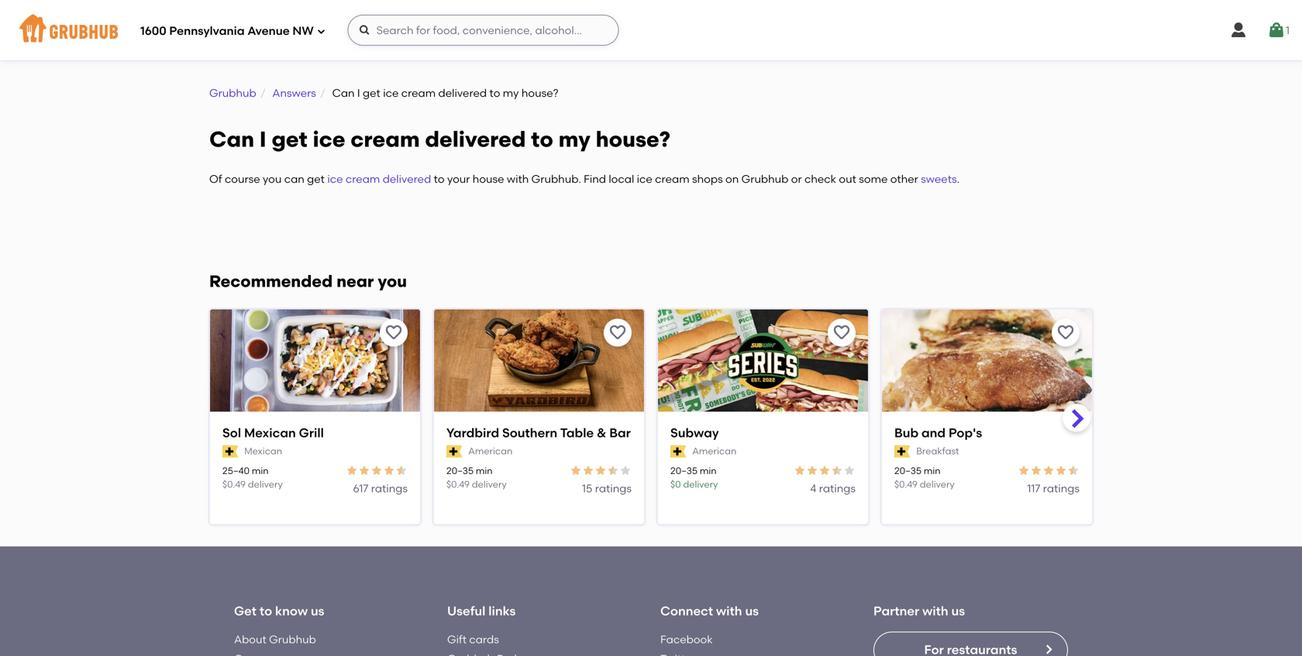 Task type: vqa. For each thing, say whether or not it's contained in the screenshot.
3rd the us
yes



Task type: describe. For each thing, give the bounding box(es) containing it.
bub and pop's
[[895, 426, 983, 441]]

subway link
[[671, 425, 856, 442]]

about
[[234, 633, 267, 646]]

0 vertical spatial grubhub
[[209, 86, 256, 100]]

$0.49 for sol
[[223, 479, 246, 490]]

with for partner with us
[[923, 604, 949, 619]]

house
[[473, 173, 504, 186]]

0 horizontal spatial i
[[260, 126, 267, 152]]

min for yardbird southern table & bar
[[476, 466, 493, 477]]

grubhub link
[[209, 86, 256, 100]]

course
[[225, 173, 260, 186]]

0 vertical spatial get
[[363, 86, 381, 100]]

of course you can get ice cream delivered to your house with grubhub. find local ice cream shops on grubhub or check out some other sweets .
[[209, 173, 960, 186]]

subscription pass image for sol
[[223, 446, 238, 458]]

local
[[609, 173, 634, 186]]

25–40 min $0.49 delivery
[[223, 466, 283, 490]]

bub and pop's logo image
[[882, 310, 1093, 414]]

delivery for bub and pop's
[[920, 479, 955, 490]]

svg image inside 1 button
[[1268, 21, 1286, 40]]

617
[[353, 482, 369, 495]]

sol
[[223, 426, 241, 441]]

cards
[[469, 633, 499, 646]]

save this restaurant button for grill
[[380, 319, 408, 347]]

.
[[957, 173, 960, 186]]

some
[[859, 173, 888, 186]]

answers link
[[272, 86, 316, 100]]

partner with us
[[874, 604, 965, 619]]

save this restaurant button for pop's
[[1052, 319, 1080, 347]]

table
[[560, 426, 594, 441]]

connect with us
[[661, 604, 759, 619]]

yardbird
[[447, 426, 499, 441]]

0 vertical spatial mexican
[[244, 426, 296, 441]]

subscription pass image for bub
[[895, 446, 910, 458]]

other
[[891, 173, 919, 186]]

save this restaurant image for southern
[[609, 324, 627, 342]]

delivery for yardbird southern table & bar
[[472, 479, 507, 490]]

or
[[791, 173, 802, 186]]

yardbird southern table & bar logo image
[[434, 310, 644, 414]]

25–40
[[223, 466, 250, 477]]

0 vertical spatial can i get ice cream delivered to my house?
[[332, 86, 559, 100]]

to down the search for food, convenience, alcohol... 'search field'
[[490, 86, 500, 100]]

subway  logo image
[[658, 310, 868, 414]]

0 horizontal spatial with
[[507, 173, 529, 186]]

sweets
[[921, 173, 957, 186]]

0 horizontal spatial svg image
[[359, 24, 371, 36]]

to left your
[[434, 173, 445, 186]]

1 button
[[1268, 16, 1290, 44]]

you for course
[[263, 173, 282, 186]]

2 vertical spatial grubhub
[[269, 633, 316, 646]]

subway
[[671, 426, 719, 441]]

3 save this restaurant button from the left
[[828, 319, 856, 347]]

out
[[839, 173, 857, 186]]

save this restaurant image
[[385, 324, 403, 342]]

delivery for sol mexican grill
[[248, 479, 283, 490]]

us for connect with us
[[745, 604, 759, 619]]

nw
[[293, 24, 314, 38]]

avenue
[[248, 24, 290, 38]]

3 ratings from the left
[[819, 482, 856, 495]]

1 vertical spatial grubhub
[[742, 173, 789, 186]]

1 vertical spatial can i get ice cream delivered to my house?
[[209, 126, 671, 152]]

pennsylvania
[[169, 24, 245, 38]]

subscription pass image for yardbird
[[447, 446, 462, 458]]

1 us from the left
[[311, 604, 325, 619]]

yardbird southern table & bar link
[[447, 425, 632, 442]]

$0
[[671, 479, 681, 490]]

of
[[209, 173, 222, 186]]

and
[[922, 426, 946, 441]]

recommended near you
[[209, 272, 407, 292]]

save this restaurant button for table
[[604, 319, 632, 347]]

min for sol mexican grill
[[252, 466, 269, 477]]

min for bub and pop's
[[924, 466, 941, 477]]

your
[[447, 173, 470, 186]]

about grubhub link
[[234, 633, 316, 646]]

american for yardbird southern table & bar
[[468, 446, 513, 457]]

gift cards link
[[447, 633, 499, 646]]

get to know us
[[234, 604, 325, 619]]

0 vertical spatial delivered
[[439, 86, 487, 100]]

0 horizontal spatial my
[[503, 86, 519, 100]]

you for near
[[378, 272, 407, 292]]

Search for food, convenience, alcohol... search field
[[348, 15, 619, 46]]

shops
[[692, 173, 723, 186]]

$0.49 for bub
[[895, 479, 918, 490]]

ratings for pop's
[[1043, 482, 1080, 495]]

useful
[[447, 604, 486, 619]]

right image
[[1043, 644, 1055, 656]]

1 horizontal spatial svg image
[[1230, 21, 1248, 40]]

0 horizontal spatial house?
[[522, 86, 559, 100]]

yardbird southern table & bar
[[447, 426, 631, 441]]

useful links
[[447, 604, 516, 619]]

breakfast
[[917, 446, 960, 457]]

to up grubhub.
[[531, 126, 554, 152]]

15 ratings
[[582, 482, 632, 495]]

4
[[811, 482, 817, 495]]

sweets link
[[921, 173, 957, 186]]

grubhub.
[[532, 173, 581, 186]]

1 vertical spatial mexican
[[244, 446, 282, 457]]

20–35 for bub and pop's
[[895, 466, 922, 477]]

1 horizontal spatial my
[[559, 126, 591, 152]]

ice cream delivered link
[[327, 173, 431, 186]]



Task type: locate. For each thing, give the bounding box(es) containing it.
on
[[726, 173, 739, 186]]

2 horizontal spatial grubhub
[[742, 173, 789, 186]]

mexican down "sol mexican grill"
[[244, 446, 282, 457]]

2 save this restaurant button from the left
[[604, 319, 632, 347]]

1 vertical spatial you
[[378, 272, 407, 292]]

recommended
[[209, 272, 333, 292]]

1 vertical spatial my
[[559, 126, 591, 152]]

find
[[584, 173, 606, 186]]

min for subway
[[700, 466, 717, 477]]

3 subscription pass image from the left
[[895, 446, 910, 458]]

with right the connect
[[716, 604, 742, 619]]

1 save this restaurant button from the left
[[380, 319, 408, 347]]

$0.49 inside 25–40 min $0.49 delivery
[[223, 479, 246, 490]]

617 ratings
[[353, 482, 408, 495]]

grubhub down know in the left of the page
[[269, 633, 316, 646]]

1 vertical spatial house?
[[596, 126, 671, 152]]

1 horizontal spatial 20–35
[[671, 466, 698, 477]]

4 ratings
[[811, 482, 856, 495]]

0 horizontal spatial 20–35 min $0.49 delivery
[[447, 466, 507, 490]]

0 horizontal spatial you
[[263, 173, 282, 186]]

2 ratings from the left
[[595, 482, 632, 495]]

20–35 for subway
[[671, 466, 698, 477]]

0 horizontal spatial us
[[311, 604, 325, 619]]

with
[[507, 173, 529, 186], [716, 604, 742, 619], [923, 604, 949, 619]]

1 horizontal spatial grubhub
[[269, 633, 316, 646]]

2 horizontal spatial 20–35
[[895, 466, 922, 477]]

117
[[1028, 482, 1041, 495]]

4 delivery from the left
[[920, 479, 955, 490]]

us right partner
[[952, 604, 965, 619]]

1 vertical spatial i
[[260, 126, 267, 152]]

sol mexican grill logo image
[[210, 310, 420, 414]]

american
[[468, 446, 513, 457], [693, 446, 737, 457]]

2 20–35 from the left
[[671, 466, 698, 477]]

1 vertical spatial get
[[272, 126, 308, 152]]

grubhub left or
[[742, 173, 789, 186]]

ice
[[383, 86, 399, 100], [313, 126, 346, 152], [327, 173, 343, 186], [637, 173, 653, 186]]

bar
[[610, 426, 631, 441]]

get right answers "link"
[[363, 86, 381, 100]]

us right the connect
[[745, 604, 759, 619]]

1 vertical spatial can
[[209, 126, 254, 152]]

2 horizontal spatial $0.49
[[895, 479, 918, 490]]

near
[[337, 272, 374, 292]]

4 ratings from the left
[[1043, 482, 1080, 495]]

subscription pass image down bub
[[895, 446, 910, 458]]

delivery inside 20–35 min $0 delivery
[[683, 479, 718, 490]]

0 horizontal spatial american
[[468, 446, 513, 457]]

$0.49 down 25–40
[[223, 479, 246, 490]]

svg image left 1 button
[[1230, 21, 1248, 40]]

min down breakfast
[[924, 466, 941, 477]]

20–35
[[447, 466, 474, 477], [671, 466, 698, 477], [895, 466, 922, 477]]

delivered
[[439, 86, 487, 100], [425, 126, 526, 152], [383, 173, 431, 186]]

ratings
[[371, 482, 408, 495], [595, 482, 632, 495], [819, 482, 856, 495], [1043, 482, 1080, 495]]

american down yardbird
[[468, 446, 513, 457]]

0 horizontal spatial save this restaurant image
[[609, 324, 627, 342]]

facebook link
[[661, 633, 713, 646]]

sol mexican grill
[[223, 426, 324, 441]]

1 horizontal spatial i
[[357, 86, 360, 100]]

0 vertical spatial house?
[[522, 86, 559, 100]]

you right the near
[[378, 272, 407, 292]]

1 subscription pass image from the left
[[223, 446, 238, 458]]

get
[[234, 604, 257, 619]]

ratings right 15
[[595, 482, 632, 495]]

delivery down breakfast
[[920, 479, 955, 490]]

cream
[[401, 86, 436, 100], [351, 126, 420, 152], [346, 173, 380, 186], [655, 173, 690, 186]]

you left can
[[263, 173, 282, 186]]

$0.49 down breakfast
[[895, 479, 918, 490]]

ratings right 617
[[371, 482, 408, 495]]

3 min from the left
[[700, 466, 717, 477]]

i up the course
[[260, 126, 267, 152]]

bub
[[895, 426, 919, 441]]

sol mexican grill link
[[223, 425, 408, 442]]

0 vertical spatial i
[[357, 86, 360, 100]]

answers
[[272, 86, 316, 100]]

0 horizontal spatial $0.49
[[223, 479, 246, 490]]

1 horizontal spatial subscription pass image
[[447, 446, 462, 458]]

delivered left your
[[383, 173, 431, 186]]

i right answers "link"
[[357, 86, 360, 100]]

1 horizontal spatial us
[[745, 604, 759, 619]]

1 horizontal spatial with
[[716, 604, 742, 619]]

with for connect with us
[[716, 604, 742, 619]]

&
[[597, 426, 607, 441]]

to right the get
[[260, 604, 272, 619]]

20–35 down yardbird
[[447, 466, 474, 477]]

min
[[252, 466, 269, 477], [476, 466, 493, 477], [700, 466, 717, 477], [924, 466, 941, 477]]

ratings for table
[[595, 482, 632, 495]]

ratings for grill
[[371, 482, 408, 495]]

us for partner with us
[[952, 604, 965, 619]]

0 vertical spatial my
[[503, 86, 519, 100]]

american for subway
[[693, 446, 737, 457]]

gift cards
[[447, 633, 499, 646]]

links
[[489, 604, 516, 619]]

2 subscription pass image from the left
[[447, 446, 462, 458]]

3 $0.49 from the left
[[895, 479, 918, 490]]

subscription pass image down yardbird
[[447, 446, 462, 458]]

0 horizontal spatial svg image
[[317, 27, 326, 36]]

subscription pass image
[[223, 446, 238, 458], [447, 446, 462, 458], [895, 446, 910, 458]]

2 horizontal spatial subscription pass image
[[895, 446, 910, 458]]

grubhub left answers
[[209, 86, 256, 100]]

2 min from the left
[[476, 466, 493, 477]]

min down yardbird
[[476, 466, 493, 477]]

15
[[582, 482, 593, 495]]

get
[[363, 86, 381, 100], [272, 126, 308, 152], [307, 173, 325, 186]]

my down the search for food, convenience, alcohol... 'search field'
[[503, 86, 519, 100]]

0 horizontal spatial subscription pass image
[[223, 446, 238, 458]]

can up the course
[[209, 126, 254, 152]]

can
[[284, 173, 305, 186]]

1 horizontal spatial you
[[378, 272, 407, 292]]

1 horizontal spatial house?
[[596, 126, 671, 152]]

us
[[311, 604, 325, 619], [745, 604, 759, 619], [952, 604, 965, 619]]

2 us from the left
[[745, 604, 759, 619]]

2 vertical spatial delivered
[[383, 173, 431, 186]]

mexican right the sol
[[244, 426, 296, 441]]

house?
[[522, 86, 559, 100], [596, 126, 671, 152]]

delivered down the search for food, convenience, alcohol... 'search field'
[[439, 86, 487, 100]]

0 horizontal spatial can
[[209, 126, 254, 152]]

20–35 min $0.49 delivery for yardbird
[[447, 466, 507, 490]]

2 20–35 min $0.49 delivery from the left
[[895, 466, 955, 490]]

1 min from the left
[[252, 466, 269, 477]]

ratings right 117
[[1043, 482, 1080, 495]]

about grubhub
[[234, 633, 316, 646]]

1600 pennsylvania avenue nw
[[140, 24, 314, 38]]

2 horizontal spatial save this restaurant image
[[1057, 324, 1075, 342]]

20–35 down breakfast
[[895, 466, 922, 477]]

can
[[332, 86, 355, 100], [209, 126, 254, 152]]

$0.49 for yardbird
[[447, 479, 470, 490]]

know
[[275, 604, 308, 619]]

subscription pass image
[[671, 446, 686, 458]]

grubhub
[[209, 86, 256, 100], [742, 173, 789, 186], [269, 633, 316, 646]]

4 min from the left
[[924, 466, 941, 477]]

get right can
[[307, 173, 325, 186]]

pop's
[[949, 426, 983, 441]]

1 $0.49 from the left
[[223, 479, 246, 490]]

svg image
[[1230, 21, 1248, 40], [317, 27, 326, 36]]

svg image right nw
[[317, 27, 326, 36]]

3 delivery from the left
[[683, 479, 718, 490]]

facebook
[[661, 633, 713, 646]]

american down the subway
[[693, 446, 737, 457]]

save this restaurant button
[[380, 319, 408, 347], [604, 319, 632, 347], [828, 319, 856, 347], [1052, 319, 1080, 347]]

1 vertical spatial delivered
[[425, 126, 526, 152]]

1 horizontal spatial save this restaurant image
[[833, 324, 851, 342]]

delivered up house
[[425, 126, 526, 152]]

20–35 min $0.49 delivery down breakfast
[[895, 466, 955, 490]]

star icon image
[[346, 465, 358, 477], [358, 465, 371, 477], [371, 465, 383, 477], [383, 465, 395, 477], [395, 465, 408, 477], [395, 465, 408, 477], [570, 465, 582, 477], [582, 465, 595, 477], [595, 465, 607, 477], [607, 465, 620, 477], [607, 465, 620, 477], [620, 465, 632, 477], [794, 465, 806, 477], [806, 465, 819, 477], [819, 465, 831, 477], [831, 465, 844, 477], [831, 465, 844, 477], [844, 465, 856, 477], [1018, 465, 1030, 477], [1030, 465, 1043, 477], [1043, 465, 1055, 477], [1055, 465, 1068, 477], [1068, 465, 1080, 477], [1068, 465, 1080, 477]]

20–35 inside 20–35 min $0 delivery
[[671, 466, 698, 477]]

0 vertical spatial you
[[263, 173, 282, 186]]

117 ratings
[[1028, 482, 1080, 495]]

connect
[[661, 604, 713, 619]]

2 delivery from the left
[[472, 479, 507, 490]]

$0.49
[[223, 479, 246, 490], [447, 479, 470, 490], [895, 479, 918, 490]]

can right answers
[[332, 86, 355, 100]]

1 save this restaurant image from the left
[[609, 324, 627, 342]]

delivery down yardbird
[[472, 479, 507, 490]]

1 ratings from the left
[[371, 482, 408, 495]]

save this restaurant image for and
[[1057, 324, 1075, 342]]

mexican
[[244, 426, 296, 441], [244, 446, 282, 457]]

2 horizontal spatial with
[[923, 604, 949, 619]]

20–35 for yardbird southern table & bar
[[447, 466, 474, 477]]

to
[[490, 86, 500, 100], [531, 126, 554, 152], [434, 173, 445, 186], [260, 604, 272, 619]]

20–35 min $0.49 delivery for bub
[[895, 466, 955, 490]]

us right know in the left of the page
[[311, 604, 325, 619]]

min inside 20–35 min $0 delivery
[[700, 466, 717, 477]]

min down the subway
[[700, 466, 717, 477]]

20–35 min $0.49 delivery down yardbird
[[447, 466, 507, 490]]

1 20–35 from the left
[[447, 466, 474, 477]]

with right house
[[507, 173, 529, 186]]

1 horizontal spatial 20–35 min $0.49 delivery
[[895, 466, 955, 490]]

2 american from the left
[[693, 446, 737, 457]]

2 $0.49 from the left
[[447, 479, 470, 490]]

3 us from the left
[[952, 604, 965, 619]]

1 delivery from the left
[[248, 479, 283, 490]]

3 20–35 from the left
[[895, 466, 922, 477]]

1 horizontal spatial svg image
[[1268, 21, 1286, 40]]

0 horizontal spatial 20–35
[[447, 466, 474, 477]]

2 horizontal spatial us
[[952, 604, 965, 619]]

my up of course you can get ice cream delivered to your house with grubhub. find local ice cream shops on grubhub or check out some other sweets . at the top
[[559, 126, 591, 152]]

you
[[263, 173, 282, 186], [378, 272, 407, 292]]

svg image
[[1268, 21, 1286, 40], [359, 24, 371, 36]]

1 horizontal spatial $0.49
[[447, 479, 470, 490]]

main navigation navigation
[[0, 0, 1303, 60]]

save this restaurant image
[[609, 324, 627, 342], [833, 324, 851, 342], [1057, 324, 1075, 342]]

delivery right $0
[[683, 479, 718, 490]]

2 vertical spatial get
[[307, 173, 325, 186]]

bub and pop's link
[[895, 425, 1080, 442]]

20–35 min $0 delivery
[[671, 466, 718, 490]]

can i get ice cream delivered to my house? down the search for food, convenience, alcohol... 'search field'
[[332, 86, 559, 100]]

20–35 min $0.49 delivery
[[447, 466, 507, 490], [895, 466, 955, 490]]

1 american from the left
[[468, 446, 513, 457]]

20–35 up $0
[[671, 466, 698, 477]]

grill
[[299, 426, 324, 441]]

delivery for subway
[[683, 479, 718, 490]]

get up can
[[272, 126, 308, 152]]

3 save this restaurant image from the left
[[1057, 324, 1075, 342]]

check
[[805, 173, 837, 186]]

with right partner
[[923, 604, 949, 619]]

$0.49 down yardbird
[[447, 479, 470, 490]]

min right 25–40
[[252, 466, 269, 477]]

2 save this restaurant image from the left
[[833, 324, 851, 342]]

1 horizontal spatial american
[[693, 446, 737, 457]]

min inside 25–40 min $0.49 delivery
[[252, 466, 269, 477]]

southern
[[502, 426, 558, 441]]

1
[[1286, 24, 1290, 37]]

0 vertical spatial can
[[332, 86, 355, 100]]

1600
[[140, 24, 167, 38]]

1 horizontal spatial can
[[332, 86, 355, 100]]

delivery down 25–40
[[248, 479, 283, 490]]

1 20–35 min $0.49 delivery from the left
[[447, 466, 507, 490]]

4 save this restaurant button from the left
[[1052, 319, 1080, 347]]

gift
[[447, 633, 467, 646]]

i
[[357, 86, 360, 100], [260, 126, 267, 152]]

0 horizontal spatial grubhub
[[209, 86, 256, 100]]

subscription pass image down the sol
[[223, 446, 238, 458]]

can i get ice cream delivered to my house? up your
[[209, 126, 671, 152]]

partner
[[874, 604, 920, 619]]

delivery
[[248, 479, 283, 490], [472, 479, 507, 490], [683, 479, 718, 490], [920, 479, 955, 490]]

delivery inside 25–40 min $0.49 delivery
[[248, 479, 283, 490]]

ratings right 4
[[819, 482, 856, 495]]



